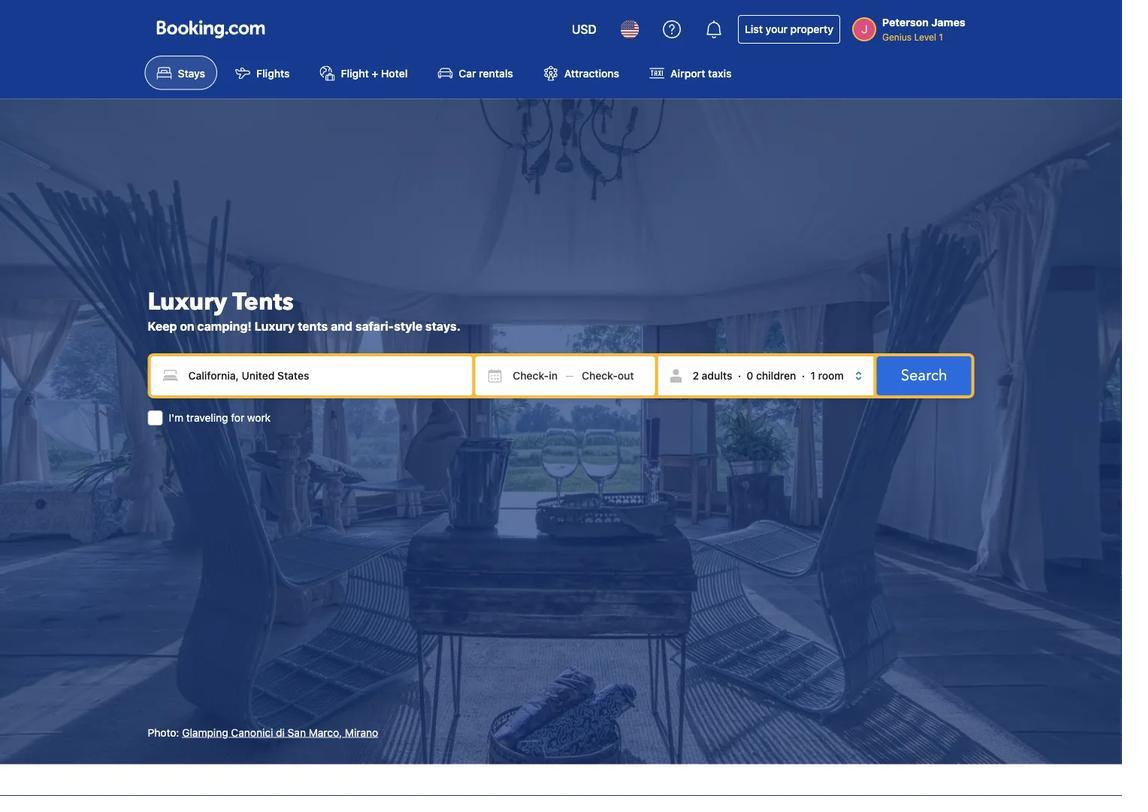 Task type: vqa. For each thing, say whether or not it's contained in the screenshot.
search box containing Search
yes



Task type: describe. For each thing, give the bounding box(es) containing it.
in
[[549, 369, 558, 382]]

2 · from the left
[[802, 369, 805, 382]]

and
[[331, 319, 353, 333]]

camping!
[[197, 319, 252, 333]]

on
[[180, 319, 194, 333]]

property
[[791, 23, 834, 35]]

car rentals
[[459, 67, 513, 79]]

check-in
[[513, 369, 558, 382]]

flight
[[341, 67, 369, 79]]

for
[[231, 412, 244, 424]]

taxis
[[708, 67, 732, 79]]

glamping canonici di san marco, mirano link
[[182, 726, 378, 739]]

out
[[618, 369, 634, 382]]

genius
[[883, 32, 912, 42]]

2 adults · 0 children · 1 room
[[693, 369, 844, 382]]

2
[[693, 369, 699, 382]]

flights
[[256, 67, 290, 79]]

room
[[818, 369, 844, 382]]

0
[[747, 369, 754, 382]]

list
[[745, 23, 763, 35]]

check- for out
[[582, 369, 618, 382]]

booking.com online hotel reservations image
[[157, 20, 265, 38]]

stays link
[[145, 56, 217, 90]]

none search field containing search
[[148, 353, 975, 425]]

james
[[932, 16, 966, 29]]

usd
[[572, 22, 597, 36]]

hotel
[[381, 67, 408, 79]]

check- for in
[[513, 369, 549, 382]]

photo:
[[148, 726, 179, 739]]

glamping
[[182, 726, 228, 739]]

1 horizontal spatial luxury
[[255, 319, 295, 333]]

peterson james genius level 1
[[883, 16, 966, 42]]

work
[[247, 412, 271, 424]]

search
[[901, 365, 948, 386]]

peterson
[[883, 16, 929, 29]]

stays.
[[426, 319, 461, 333]]

0 horizontal spatial +
[[372, 67, 378, 79]]



Task type: locate. For each thing, give the bounding box(es) containing it.
flights link
[[223, 56, 302, 90]]

keep
[[148, 319, 177, 333]]

marco,
[[309, 726, 342, 739]]

0 horizontal spatial ·
[[738, 369, 741, 382]]

1 horizontal spatial svg image
[[582, 368, 597, 383]]

2 svg image from the left
[[582, 368, 597, 383]]

+
[[372, 67, 378, 79], [609, 359, 616, 371]]

list your property
[[745, 23, 834, 35]]

attractions
[[565, 67, 620, 79]]

luxury tents keep on camping! luxury tents and safari-style stays.
[[148, 286, 461, 333]]

your
[[766, 23, 788, 35]]

airport taxis
[[671, 67, 732, 79]]

· right "children"
[[802, 369, 805, 382]]

1 horizontal spatial +
[[609, 359, 616, 371]]

1 left room
[[811, 369, 816, 382]]

Type your destination search field
[[151, 356, 472, 395]]

0 horizontal spatial check-
[[513, 369, 549, 382]]

svg image right in
[[582, 368, 597, 383]]

0 vertical spatial luxury
[[148, 286, 227, 318]]

1 vertical spatial +
[[609, 359, 616, 371]]

di
[[276, 726, 285, 739]]

1 horizontal spatial ·
[[802, 369, 805, 382]]

2 check- from the left
[[582, 369, 618, 382]]

1 right level
[[939, 32, 943, 42]]

svg image
[[488, 368, 503, 383], [582, 368, 597, 383]]

i'm traveling for work
[[169, 412, 271, 424]]

traveling
[[186, 412, 228, 424]]

luxury up on
[[148, 286, 227, 318]]

svg image for check-in
[[488, 368, 503, 383]]

flight + hotel link
[[308, 56, 420, 90]]

0 horizontal spatial 1
[[811, 369, 816, 382]]

tents
[[298, 319, 328, 333]]

safari-
[[356, 319, 394, 333]]

adults
[[702, 369, 733, 382]]

photo: glamping canonici di san marco, mirano
[[148, 726, 378, 739]]

1 horizontal spatial 1
[[939, 32, 943, 42]]

luxury
[[148, 286, 227, 318], [255, 319, 295, 333]]

check-
[[513, 369, 549, 382], [582, 369, 618, 382]]

luxury down tents
[[255, 319, 295, 333]]

search button
[[877, 356, 972, 395]]

car rentals link
[[426, 56, 525, 90]]

1 vertical spatial luxury
[[255, 319, 295, 333]]

1
[[939, 32, 943, 42], [811, 369, 816, 382]]

1 inside peterson james genius level 1
[[939, 32, 943, 42]]

flight + hotel
[[341, 67, 408, 79]]

usd button
[[563, 11, 606, 47]]

style
[[394, 319, 423, 333]]

+ left hotel
[[372, 67, 378, 79]]

1 horizontal spatial check-
[[582, 369, 618, 382]]

level
[[915, 32, 937, 42]]

tents
[[233, 286, 294, 318]]

car
[[459, 67, 476, 79]]

0 vertical spatial 1
[[939, 32, 943, 42]]

canonici
[[231, 726, 273, 739]]

list your property link
[[738, 15, 841, 44]]

·
[[738, 369, 741, 382], [802, 369, 805, 382]]

+ inside search field
[[609, 359, 616, 371]]

children
[[756, 369, 797, 382]]

airport
[[671, 67, 706, 79]]

0 horizontal spatial svg image
[[488, 368, 503, 383]]

svg image left check-in
[[488, 368, 503, 383]]

san
[[288, 726, 306, 739]]

mirano
[[345, 726, 378, 739]]

attractions link
[[531, 56, 632, 90]]

1 · from the left
[[738, 369, 741, 382]]

0 horizontal spatial luxury
[[148, 286, 227, 318]]

None search field
[[148, 353, 975, 425]]

· left the '0'
[[738, 369, 741, 382]]

1 check- from the left
[[513, 369, 549, 382]]

airport taxis link
[[638, 56, 744, 90]]

stays
[[178, 67, 205, 79]]

check-out
[[582, 369, 634, 382]]

1 svg image from the left
[[488, 368, 503, 383]]

1 vertical spatial 1
[[811, 369, 816, 382]]

svg image for check-out
[[582, 368, 597, 383]]

i'm
[[169, 412, 184, 424]]

0 vertical spatial +
[[372, 67, 378, 79]]

rentals
[[479, 67, 513, 79]]

+ left out
[[609, 359, 616, 371]]



